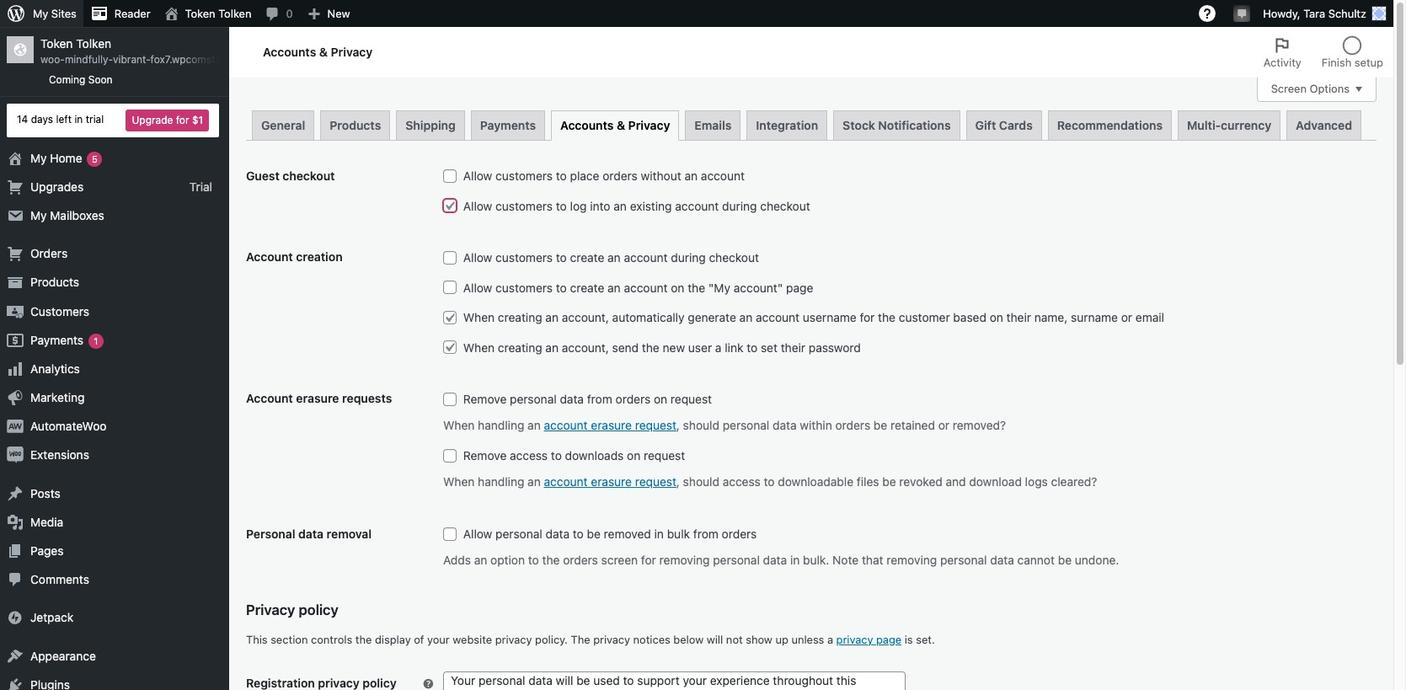 Task type: describe. For each thing, give the bounding box(es) containing it.
orders right within
[[835, 418, 870, 432]]

when for when handling an account erasure request , should personal data within orders be retained or removed?
[[443, 418, 475, 432]]

1 horizontal spatial in
[[654, 527, 664, 541]]

token tolken woo-mindfully-vibrant-fox7.wpcomstaging.com coming soon
[[40, 36, 265, 86]]

controls
[[311, 632, 352, 646]]

download
[[969, 474, 1022, 489]]

account down the emails link
[[701, 169, 745, 183]]

removed
[[604, 527, 651, 541]]

account up the allow customers to create an account on the "my account" page
[[624, 251, 668, 265]]

that
[[862, 553, 883, 567]]

erasure for remove access to downloads on request
[[591, 474, 632, 489]]

orders down allow personal data to be removed in bulk from orders
[[563, 553, 598, 567]]

allow for allow customers to log into an existing account during checkout
[[463, 199, 492, 213]]

1 horizontal spatial for
[[641, 553, 656, 567]]

5
[[92, 153, 98, 164]]

account erasure request link for downloads
[[544, 474, 676, 489]]

1 horizontal spatial during
[[722, 199, 757, 213]]

days
[[31, 113, 53, 126]]

be right cannot
[[1058, 553, 1072, 567]]

2 horizontal spatial privacy
[[628, 118, 670, 132]]

2 removing from the left
[[887, 553, 937, 567]]

currency
[[1221, 118, 1272, 132]]

requests
[[342, 391, 392, 406]]

the right the option
[[542, 553, 560, 567]]

upgrade for $1 button
[[126, 109, 209, 131]]

screen options
[[1271, 82, 1350, 96]]

tolken for token tolken woo-mindfully-vibrant-fox7.wpcomstaging.com coming soon
[[76, 36, 111, 51]]

the left customer
[[878, 310, 896, 325]]

payments 1
[[30, 333, 98, 347]]

create for during
[[570, 251, 604, 265]]

surname
[[1071, 310, 1118, 325]]

when creating an account, automatically generate an account username for the customer based on their name, surname or email
[[460, 310, 1164, 325]]

1 vertical spatial for
[[860, 310, 875, 325]]

personal left cannot
[[940, 553, 987, 567]]

marketing link
[[0, 383, 229, 412]]

note
[[833, 553, 859, 567]]

1 vertical spatial from
[[693, 527, 719, 541]]

coming
[[49, 73, 85, 86]]

account erasure requests
[[246, 391, 392, 406]]

setup
[[1355, 56, 1383, 69]]

0 link
[[258, 0, 300, 27]]

place
[[570, 169, 599, 183]]

tab list containing activity
[[1253, 27, 1394, 78]]

Allow customers to place orders without an account checkbox
[[443, 169, 457, 183]]

and
[[946, 474, 966, 489]]

0 vertical spatial products
[[330, 118, 381, 132]]

bulk
[[667, 527, 690, 541]]

allow personal data to be removed in bulk from orders
[[460, 527, 757, 541]]

orders down send
[[616, 392, 651, 406]]

1 horizontal spatial their
[[1007, 310, 1031, 325]]

customers for allow customers to log into an existing account during checkout
[[496, 199, 553, 213]]

When creating an account, automatically generate an account username for the customer based on their name, surname or email checkbox
[[443, 311, 457, 324]]

up
[[776, 632, 788, 646]]

files
[[857, 474, 879, 489]]

is
[[905, 632, 913, 646]]

2 privacy from the left
[[593, 632, 630, 646]]

cannot
[[1017, 553, 1055, 567]]

create for on
[[570, 280, 604, 295]]

on left "my
[[671, 280, 685, 295]]

based
[[953, 310, 987, 325]]

account, for automatically
[[562, 310, 609, 325]]

integration link
[[747, 110, 828, 139]]

token tolken link
[[157, 0, 258, 27]]

data left cannot
[[990, 553, 1014, 567]]

erasure for remove personal data from orders on request
[[591, 418, 632, 432]]

guest checkout
[[246, 168, 335, 182]]

emails
[[695, 118, 732, 132]]

notification image
[[1235, 6, 1249, 19]]

mindfully-
[[65, 53, 113, 66]]

creating for when creating an account, send the new user a link to set their password
[[498, 340, 542, 355]]

shipping link
[[396, 110, 465, 139]]

be left retained
[[874, 418, 887, 432]]

when handling an account erasure request , should access to downloadable files be revoked and download logs cleared?
[[443, 474, 1097, 489]]

1
[[94, 335, 98, 346]]

personal data removal
[[246, 526, 372, 541]]

policy.
[[535, 632, 568, 646]]

fox7.wpcomstaging.com
[[150, 53, 265, 66]]

When creating an account, send the new user a link to set their password checkbox
[[443, 340, 457, 354]]

1 vertical spatial &
[[617, 118, 625, 132]]

account right existing
[[675, 199, 719, 213]]

send
[[612, 340, 639, 355]]

upgrade for $1
[[132, 113, 203, 126]]

into
[[590, 199, 610, 213]]

website
[[453, 632, 492, 646]]

on down when creating an account, send the new user a link to set their password
[[654, 392, 667, 406]]

vibrant-
[[113, 53, 150, 66]]

jetpack
[[30, 610, 74, 625]]

account up automatically
[[624, 280, 668, 295]]

customers for allow customers to create an account during checkout
[[496, 251, 553, 265]]

display
[[375, 632, 411, 646]]

remove for access
[[463, 449, 507, 463]]

data left 'removed'
[[546, 527, 570, 541]]

reader
[[114, 7, 151, 20]]

accounts & privacy link
[[551, 110, 679, 140]]

allow customers to create an account during checkout
[[460, 251, 759, 265]]

creating for when creating an account, automatically generate an account username for the customer based on their name, surname or email
[[498, 310, 542, 325]]

data up 'remove access to downloads on request'
[[560, 392, 584, 406]]

privacy policy
[[246, 601, 338, 618]]

customer
[[899, 310, 950, 325]]

of
[[414, 632, 424, 646]]

1 removing from the left
[[659, 553, 710, 567]]

on right based
[[990, 310, 1003, 325]]

1 horizontal spatial or
[[1121, 310, 1132, 325]]

remove access to downloads on request
[[460, 449, 685, 463]]

orders up allow customers to log into an existing account during checkout
[[603, 169, 638, 183]]

tara
[[1304, 7, 1325, 20]]

pages link
[[0, 537, 229, 566]]

account for account creation
[[246, 250, 293, 264]]

account"
[[734, 280, 783, 295]]

email
[[1136, 310, 1164, 325]]

show
[[746, 632, 773, 646]]

1 vertical spatial page
[[876, 632, 902, 646]]

request for when handling an account erasure request , should personal data within orders be retained or removed?
[[635, 418, 676, 432]]

guest
[[246, 168, 280, 182]]

toolbar navigation
[[0, 0, 1394, 30]]

allow customers to place orders without an account
[[460, 169, 745, 183]]

adds
[[443, 553, 471, 567]]

personal up when handling an account erasure request , should access to downloadable files be revoked and download logs cleared?
[[723, 418, 770, 432]]

recommendations
[[1057, 118, 1163, 132]]

Allow customers to create an account on the "My account" page checkbox
[[443, 281, 457, 294]]

my sites
[[33, 7, 77, 20]]

0 vertical spatial products link
[[320, 110, 390, 139]]

existing
[[630, 199, 672, 213]]

remove personal data from orders on request
[[460, 392, 712, 406]]

when handling an account erasure request , should personal data within orders be retained or removed?
[[443, 418, 1006, 432]]

customers for allow customers to place orders without an account
[[496, 169, 553, 183]]

be right files
[[882, 474, 896, 489]]

token for token tolken
[[185, 7, 215, 20]]

0 vertical spatial &
[[319, 44, 328, 59]]

allow for allow customers to place orders without an account
[[463, 169, 492, 183]]

the left new
[[642, 340, 660, 355]]

personal up 'remove access to downloads on request'
[[510, 392, 557, 406]]

on right downloads
[[627, 449, 641, 463]]

1 vertical spatial products link
[[0, 268, 229, 297]]

3 privacy from the left
[[836, 632, 873, 646]]

generate
[[688, 310, 736, 325]]

link
[[725, 340, 744, 355]]

1 horizontal spatial privacy
[[331, 44, 373, 59]]

retained
[[891, 418, 935, 432]]

to left downloads
[[551, 449, 562, 463]]

shipping
[[406, 118, 456, 132]]

upgrade
[[132, 113, 173, 126]]

my home 5
[[30, 150, 98, 165]]

password
[[809, 340, 861, 355]]

left
[[56, 113, 72, 126]]

trial
[[86, 113, 104, 126]]

to up the allow customers to create an account on the "my account" page
[[556, 251, 567, 265]]

screen
[[601, 553, 638, 567]]

2 vertical spatial in
[[790, 553, 800, 567]]

data left removal
[[298, 526, 324, 541]]

general
[[261, 118, 305, 132]]

screen options button
[[1257, 77, 1377, 102]]

should for personal
[[683, 418, 719, 432]]



Task type: vqa. For each thing, say whether or not it's contained in the screenshot.
4th Allow from the bottom
yes



Task type: locate. For each thing, give the bounding box(es) containing it.
1 vertical spatial their
[[781, 340, 806, 355]]

bulk.
[[803, 553, 829, 567]]

Allow customers to log into an existing account during checkout checkbox
[[443, 199, 457, 212]]

1 creating from the top
[[498, 310, 542, 325]]

when for when handling an account erasure request , should access to downloadable files be revoked and download logs cleared?
[[443, 474, 475, 489]]

account for account erasure requests
[[246, 391, 293, 406]]

2 horizontal spatial in
[[790, 553, 800, 567]]

or right retained
[[938, 418, 950, 432]]

1 customers from the top
[[496, 169, 553, 183]]

payments inside the main menu navigation
[[30, 333, 84, 347]]

1 vertical spatial account erasure request link
[[544, 474, 676, 489]]

0 vertical spatial should
[[683, 418, 719, 432]]

data left bulk.
[[763, 553, 787, 567]]

0 horizontal spatial a
[[715, 340, 722, 355]]

privacy
[[495, 632, 532, 646], [593, 632, 630, 646], [836, 632, 873, 646]]

1 vertical spatial account
[[246, 391, 293, 406]]

allow for allow personal data to be removed in bulk from orders
[[463, 527, 492, 541]]

orders up adds an option to the orders screen for removing personal data in bulk. note that removing personal data cannot be undone.
[[722, 527, 757, 541]]

erasure
[[296, 391, 339, 406], [591, 418, 632, 432], [591, 474, 632, 489]]

1 horizontal spatial page
[[876, 632, 902, 646]]

removal
[[327, 526, 372, 541]]

checkout
[[283, 168, 335, 182], [760, 199, 810, 213], [709, 251, 759, 265]]

, up 'bulk'
[[676, 474, 680, 489]]

multi-
[[1187, 118, 1221, 132]]

notifications
[[878, 118, 951, 132]]

14
[[17, 113, 28, 126]]

account erasure request link for from
[[544, 418, 676, 432]]

create down log
[[570, 251, 604, 265]]

handling up 'remove access to downloads on request'
[[478, 418, 524, 432]]

new
[[663, 340, 685, 355]]

stock notifications link
[[833, 110, 960, 139]]

0 vertical spatial access
[[510, 449, 548, 463]]

log
[[570, 199, 587, 213]]

&
[[319, 44, 328, 59], [617, 118, 625, 132]]

request down when handling an account erasure request , should personal data within orders be retained or removed?
[[644, 449, 685, 463]]

& down new link
[[319, 44, 328, 59]]

personal up not
[[713, 553, 760, 567]]

1 vertical spatial in
[[654, 527, 664, 541]]

,
[[676, 418, 680, 432], [676, 474, 680, 489]]

main menu navigation
[[0, 27, 265, 690]]

accounts up place
[[560, 118, 614, 132]]

tolken up mindfully- in the top of the page
[[76, 36, 111, 51]]

cards
[[999, 118, 1033, 132]]

0 horizontal spatial products
[[30, 275, 79, 289]]

14 days left in trial
[[17, 113, 104, 126]]

adds an option to the orders screen for removing personal data in bulk. note that removing personal data cannot be undone.
[[443, 553, 1119, 567]]

2 account erasure request link from the top
[[544, 474, 676, 489]]

when
[[463, 310, 495, 325], [463, 340, 495, 355], [443, 418, 475, 432], [443, 474, 475, 489]]

0 vertical spatial erasure
[[296, 391, 339, 406]]

1 vertical spatial should
[[683, 474, 719, 489]]

privacy down new
[[331, 44, 373, 59]]

to left 'removed'
[[573, 527, 584, 541]]

token for token tolken woo-mindfully-vibrant-fox7.wpcomstaging.com coming soon
[[40, 36, 73, 51]]

accounts & privacy up allow customers to place orders without an account
[[560, 118, 670, 132]]

media link
[[0, 508, 229, 537]]

be
[[874, 418, 887, 432], [882, 474, 896, 489], [587, 527, 601, 541], [1058, 553, 1072, 567]]

Remove personal data from orders on request checkbox
[[443, 392, 457, 406]]

Allow personal data to be removed in bulk from orders checkbox
[[443, 527, 457, 541]]

1 horizontal spatial accounts & privacy
[[560, 118, 670, 132]]

0 vertical spatial a
[[715, 340, 722, 355]]

account, for send
[[562, 340, 609, 355]]

gift
[[975, 118, 996, 132]]

my for my mailboxes
[[30, 208, 47, 222]]

handling for access
[[478, 474, 524, 489]]

optionally add some text about your store privacy policy to show on account registration forms. image
[[421, 678, 435, 690]]

should
[[683, 418, 719, 432], [683, 474, 719, 489]]

handling for personal
[[478, 418, 524, 432]]

0 horizontal spatial during
[[671, 251, 706, 265]]

1 handling from the top
[[478, 418, 524, 432]]

privacy up this
[[246, 601, 295, 618]]

products link
[[320, 110, 390, 139], [0, 268, 229, 297]]

advanced
[[1296, 118, 1352, 132]]

1 vertical spatial privacy
[[628, 118, 670, 132]]

0 horizontal spatial &
[[319, 44, 328, 59]]

0 horizontal spatial tolken
[[76, 36, 111, 51]]

0 vertical spatial account
[[246, 250, 293, 264]]

1 horizontal spatial payments
[[480, 118, 536, 132]]

1 privacy from the left
[[495, 632, 532, 646]]

my for my home 5
[[30, 150, 47, 165]]

remove for personal
[[463, 392, 507, 406]]

products link right general 'link'
[[320, 110, 390, 139]]

1 create from the top
[[570, 251, 604, 265]]

access left downloads
[[510, 449, 548, 463]]

allow customers to create an account on the "my account" page
[[460, 280, 813, 295]]

request for remove access to downloads on request
[[644, 449, 685, 463]]

removing right that
[[887, 553, 937, 567]]

1 account from the top
[[246, 250, 293, 264]]

tab list
[[1253, 27, 1394, 78]]

allow right allow personal data to be removed in bulk from orders option
[[463, 527, 492, 541]]

advanced link
[[1287, 110, 1362, 139]]

allow for allow customers to create an account during checkout
[[463, 251, 492, 265]]

comments
[[30, 572, 89, 587]]

within
[[800, 418, 832, 432]]

4 allow from the top
[[463, 280, 492, 295]]

revoked
[[899, 474, 943, 489]]

1 vertical spatial accounts
[[560, 118, 614, 132]]

erasure down downloads
[[591, 474, 632, 489]]

in inside navigation
[[74, 113, 83, 126]]

products link up 1
[[0, 268, 229, 297]]

0 horizontal spatial their
[[781, 340, 806, 355]]

1 remove from the top
[[463, 392, 507, 406]]

username
[[803, 310, 857, 325]]

finish setup button
[[1312, 27, 1394, 78]]

automatically
[[612, 310, 685, 325]]

set
[[761, 340, 778, 355]]

privacy right the
[[593, 632, 630, 646]]

products
[[330, 118, 381, 132], [30, 275, 79, 289]]

1 , from the top
[[676, 418, 680, 432]]

in left 'bulk'
[[654, 527, 664, 541]]

0 horizontal spatial privacy
[[246, 601, 295, 618]]

customers left log
[[496, 199, 553, 213]]

account down 'remove access to downloads on request'
[[544, 474, 588, 489]]

2 customers from the top
[[496, 199, 553, 213]]

tolken for token tolken
[[218, 7, 251, 20]]

screen
[[1271, 82, 1307, 96]]

automatewoo link
[[0, 412, 229, 441]]

account up 'remove access to downloads on request'
[[544, 418, 588, 432]]

2 vertical spatial privacy
[[246, 601, 295, 618]]

upgrades
[[30, 179, 84, 194]]

options
[[1310, 82, 1350, 96]]

when right when creating an account, send the new user a link to set their password checkbox
[[463, 340, 495, 355]]

allow right allow customers to create an account during checkout "checkbox"
[[463, 251, 492, 265]]

accounts inside "accounts & privacy" link
[[560, 118, 614, 132]]

during up the allow customers to create an account on the "my account" page
[[671, 251, 706, 265]]

0 horizontal spatial checkout
[[283, 168, 335, 182]]

1 vertical spatial create
[[570, 280, 604, 295]]

0 vertical spatial for
[[176, 113, 189, 126]]

analytics
[[30, 361, 80, 376]]

2 allow from the top
[[463, 199, 492, 213]]

access down when handling an account erasure request , should personal data within orders be retained or removed?
[[723, 474, 761, 489]]

, for , should access to downloadable files be revoked and download logs cleared?
[[676, 474, 680, 489]]

1 allow from the top
[[463, 169, 492, 183]]

1 vertical spatial access
[[723, 474, 761, 489]]

, down new
[[676, 418, 680, 432]]

2 vertical spatial my
[[30, 208, 47, 222]]

removing
[[659, 553, 710, 567], [887, 553, 937, 567]]

2 vertical spatial erasure
[[591, 474, 632, 489]]

payments link
[[471, 110, 545, 139]]

when down remove access to downloads on request option
[[443, 474, 475, 489]]

1 horizontal spatial checkout
[[709, 251, 759, 265]]

the left "my
[[688, 280, 705, 295]]

Allow customers to create an account during checkout checkbox
[[443, 251, 457, 264]]

mailboxes
[[50, 208, 104, 222]]

pages
[[30, 543, 64, 558]]

1 vertical spatial products
[[30, 275, 79, 289]]

customers
[[30, 304, 89, 318]]

1 account, from the top
[[562, 310, 609, 325]]

2 horizontal spatial privacy
[[836, 632, 873, 646]]

0 horizontal spatial payments
[[30, 333, 84, 347]]

account creation
[[246, 250, 343, 264]]

my inside toolbar navigation
[[33, 7, 48, 20]]

4 customers from the top
[[496, 280, 553, 295]]

for
[[176, 113, 189, 126], [860, 310, 875, 325], [641, 553, 656, 567]]

should down 'user'
[[683, 418, 719, 432]]

0 horizontal spatial from
[[587, 392, 612, 406]]

0 vertical spatial token
[[185, 7, 215, 20]]

products right general 'link'
[[330, 118, 381, 132]]

0 vertical spatial or
[[1121, 310, 1132, 325]]

account
[[246, 250, 293, 264], [246, 391, 293, 406]]

tolken inside the token tolken woo-mindfully-vibrant-fox7.wpcomstaging.com coming soon
[[76, 36, 111, 51]]

for right username
[[860, 310, 875, 325]]

allow for allow customers to create an account on the "my account" page
[[463, 280, 492, 295]]

0 horizontal spatial accounts
[[263, 44, 316, 59]]

0 vertical spatial create
[[570, 251, 604, 265]]

request up when handling an account erasure request , should personal data within orders be retained or removed?
[[671, 392, 712, 406]]

be left 'removed'
[[587, 527, 601, 541]]

privacy up the without
[[628, 118, 670, 132]]

automatewoo
[[30, 419, 107, 433]]

2 account, from the top
[[562, 340, 609, 355]]

5 allow from the top
[[463, 527, 492, 541]]

orders
[[603, 169, 638, 183], [616, 392, 651, 406], [835, 418, 870, 432], [722, 527, 757, 541], [563, 553, 598, 567]]

accounts & privacy down new link
[[263, 44, 373, 59]]

the left display
[[355, 632, 372, 646]]

0 horizontal spatial or
[[938, 418, 950, 432]]

customers right allow customers to create an account during checkout "checkbox"
[[496, 251, 553, 265]]

1 horizontal spatial from
[[693, 527, 719, 541]]

0 horizontal spatial accounts & privacy
[[263, 44, 373, 59]]

token inside toolbar navigation
[[185, 7, 215, 20]]

0 vertical spatial payments
[[480, 118, 536, 132]]

0 vertical spatial from
[[587, 392, 612, 406]]

0 horizontal spatial removing
[[659, 553, 710, 567]]

1 vertical spatial accounts & privacy
[[560, 118, 670, 132]]

1 vertical spatial checkout
[[760, 199, 810, 213]]

1 vertical spatial remove
[[463, 449, 507, 463]]

posts
[[30, 486, 60, 500]]

2 should from the top
[[683, 474, 719, 489]]

2 create from the top
[[570, 280, 604, 295]]

gift cards link
[[966, 110, 1042, 139]]

1 vertical spatial a
[[827, 632, 833, 646]]

2 handling from the top
[[478, 474, 524, 489]]

0 horizontal spatial products link
[[0, 268, 229, 297]]

account erasure request link up downloads
[[544, 418, 676, 432]]

1 vertical spatial payments
[[30, 333, 84, 347]]

integration
[[756, 118, 818, 132]]

personal up the option
[[496, 527, 542, 541]]

token up fox7.wpcomstaging.com at the top
[[185, 7, 215, 20]]

1 vertical spatial token
[[40, 36, 73, 51]]

1 vertical spatial or
[[938, 418, 950, 432]]

when for when creating an account, send the new user a link to set their password
[[463, 340, 495, 355]]

this section controls the display of your website privacy policy. the privacy notices below will not show up unless a privacy page is set.
[[246, 632, 935, 646]]

0 vertical spatial creating
[[498, 310, 542, 325]]

allow right allow customers to log into an existing account during checkout checkbox
[[463, 199, 492, 213]]

when down remove personal data from orders on request "option"
[[443, 418, 475, 432]]

2 vertical spatial for
[[641, 553, 656, 567]]

2 horizontal spatial for
[[860, 310, 875, 325]]

1 horizontal spatial a
[[827, 632, 833, 646]]

checkout up "my
[[709, 251, 759, 265]]

tolken
[[218, 7, 251, 20], [76, 36, 111, 51]]

"my
[[709, 280, 730, 295]]

1 vertical spatial ,
[[676, 474, 680, 489]]

1 vertical spatial erasure
[[591, 418, 632, 432]]

request for when handling an account erasure request , should access to downloadable files be revoked and download logs cleared?
[[635, 474, 676, 489]]

for inside button
[[176, 113, 189, 126]]

downloadable
[[778, 474, 854, 489]]

checkout down integration
[[760, 199, 810, 213]]

0 horizontal spatial page
[[786, 280, 813, 295]]

1 horizontal spatial tolken
[[218, 7, 251, 20]]

my mailboxes link
[[0, 201, 229, 230]]

0 horizontal spatial access
[[510, 449, 548, 463]]

Remove access to downloads on request checkbox
[[443, 449, 457, 462]]

0 vertical spatial account,
[[562, 310, 609, 325]]

finish
[[1322, 56, 1352, 69]]

should for access
[[683, 474, 719, 489]]

your
[[427, 632, 450, 646]]

creating right "when creating an account, automatically generate an account username for the customer based on their name, surname or email" option
[[498, 310, 542, 325]]

tolken inside toolbar navigation
[[218, 7, 251, 20]]

1 vertical spatial my
[[30, 150, 47, 165]]

erasure up downloads
[[591, 418, 632, 432]]

1 horizontal spatial &
[[617, 118, 625, 132]]

0 vertical spatial account erasure request link
[[544, 418, 676, 432]]

to left log
[[556, 199, 567, 213]]

from up downloads
[[587, 392, 612, 406]]

removed?
[[953, 418, 1006, 432]]

2 vertical spatial checkout
[[709, 251, 759, 265]]

3 customers from the top
[[496, 251, 553, 265]]

without
[[641, 169, 681, 183]]

1 vertical spatial tolken
[[76, 36, 111, 51]]

from right 'bulk'
[[693, 527, 719, 541]]

1 horizontal spatial products link
[[320, 110, 390, 139]]

account, left send
[[562, 340, 609, 355]]

0 vertical spatial remove
[[463, 392, 507, 406]]

privacy
[[331, 44, 373, 59], [628, 118, 670, 132], [246, 601, 295, 618]]

to down allow customers to create an account during checkout
[[556, 280, 567, 295]]

create down allow customers to create an account during checkout
[[570, 280, 604, 295]]

2 account from the top
[[246, 391, 293, 406]]

0 vertical spatial their
[[1007, 310, 1031, 325]]

1 horizontal spatial products
[[330, 118, 381, 132]]

0 vertical spatial accounts & privacy
[[263, 44, 373, 59]]

1 should from the top
[[683, 418, 719, 432]]

below
[[674, 632, 704, 646]]

customers for allow customers to create an account on the "my account" page
[[496, 280, 553, 295]]

when for when creating an account, automatically generate an account username for the customer based on their name, surname or email
[[463, 310, 495, 325]]

handling down 'remove access to downloads on request'
[[478, 474, 524, 489]]

personal
[[246, 526, 295, 541]]

my down upgrades
[[30, 208, 47, 222]]

general link
[[252, 110, 315, 139]]

checkout right guest
[[283, 168, 335, 182]]

0 vertical spatial privacy
[[331, 44, 373, 59]]

0 horizontal spatial for
[[176, 113, 189, 126]]

creating right when creating an account, send the new user a link to set their password checkbox
[[498, 340, 542, 355]]

will
[[707, 632, 723, 646]]

or left email at the top
[[1121, 310, 1132, 325]]

1 horizontal spatial access
[[723, 474, 761, 489]]

payments up analytics at the left bottom of the page
[[30, 333, 84, 347]]

data left within
[[773, 418, 797, 432]]

2 remove from the top
[[463, 449, 507, 463]]

in
[[74, 113, 83, 126], [654, 527, 664, 541], [790, 553, 800, 567]]

0 vertical spatial accounts
[[263, 44, 316, 59]]

$1
[[192, 113, 203, 126]]

allow
[[463, 169, 492, 183], [463, 199, 492, 213], [463, 251, 492, 265], [463, 280, 492, 295], [463, 527, 492, 541]]

, for , should personal data within orders be retained or removed?
[[676, 418, 680, 432]]

0 vertical spatial checkout
[[283, 168, 335, 182]]

products inside the main menu navigation
[[30, 275, 79, 289]]

on
[[671, 280, 685, 295], [990, 310, 1003, 325], [654, 392, 667, 406], [627, 449, 641, 463]]

policy
[[299, 601, 338, 618]]

account, down the allow customers to create an account on the "my account" page
[[562, 310, 609, 325]]

1 horizontal spatial removing
[[887, 553, 937, 567]]

0 vertical spatial in
[[74, 113, 83, 126]]

their left the name, at the top right of the page
[[1007, 310, 1031, 325]]

my for my sites
[[33, 7, 48, 20]]

to left downloadable at right bottom
[[764, 474, 775, 489]]

to left place
[[556, 169, 567, 183]]

payments right shipping in the top left of the page
[[480, 118, 536, 132]]

0 horizontal spatial privacy
[[495, 632, 532, 646]]

remove right remove personal data from orders on request "option"
[[463, 392, 507, 406]]

to right the option
[[528, 553, 539, 567]]

payments for payments 1
[[30, 333, 84, 347]]

to left set on the right
[[747, 340, 758, 355]]

0 vertical spatial page
[[786, 280, 813, 295]]

marketing
[[30, 390, 85, 404]]

a right unless
[[827, 632, 833, 646]]

0 horizontal spatial token
[[40, 36, 73, 51]]

home
[[50, 150, 82, 165]]

allow right the allow customers to create an account on the "my account" page option
[[463, 280, 492, 295]]

sites
[[51, 7, 77, 20]]

request up 'bulk'
[[635, 474, 676, 489]]

token up woo-
[[40, 36, 73, 51]]

payments
[[480, 118, 536, 132], [30, 333, 84, 347]]

an
[[685, 169, 698, 183], [614, 199, 627, 213], [608, 251, 621, 265], [608, 280, 621, 295], [545, 310, 559, 325], [739, 310, 753, 325], [545, 340, 559, 355], [528, 418, 541, 432], [528, 474, 541, 489], [474, 553, 487, 567]]

during
[[722, 199, 757, 213], [671, 251, 706, 265]]

2 creating from the top
[[498, 340, 542, 355]]

a left 'link'
[[715, 340, 722, 355]]

customers right the allow customers to create an account on the "my account" page option
[[496, 280, 553, 295]]

token inside the token tolken woo-mindfully-vibrant-fox7.wpcomstaging.com coming soon
[[40, 36, 73, 51]]

1 horizontal spatial privacy
[[593, 632, 630, 646]]

accounts down 0
[[263, 44, 316, 59]]

schultz
[[1328, 7, 1367, 20]]

create
[[570, 251, 604, 265], [570, 280, 604, 295]]

3 allow from the top
[[463, 251, 492, 265]]

payments for payments
[[480, 118, 536, 132]]

1 horizontal spatial accounts
[[560, 118, 614, 132]]

in right the "left"
[[74, 113, 83, 126]]

my left home
[[30, 150, 47, 165]]

soon
[[88, 73, 113, 86]]

1 account erasure request link from the top
[[544, 418, 676, 432]]

erasure left the requests
[[296, 391, 339, 406]]

account up set on the right
[[756, 310, 800, 325]]

2 , from the top
[[676, 474, 680, 489]]



